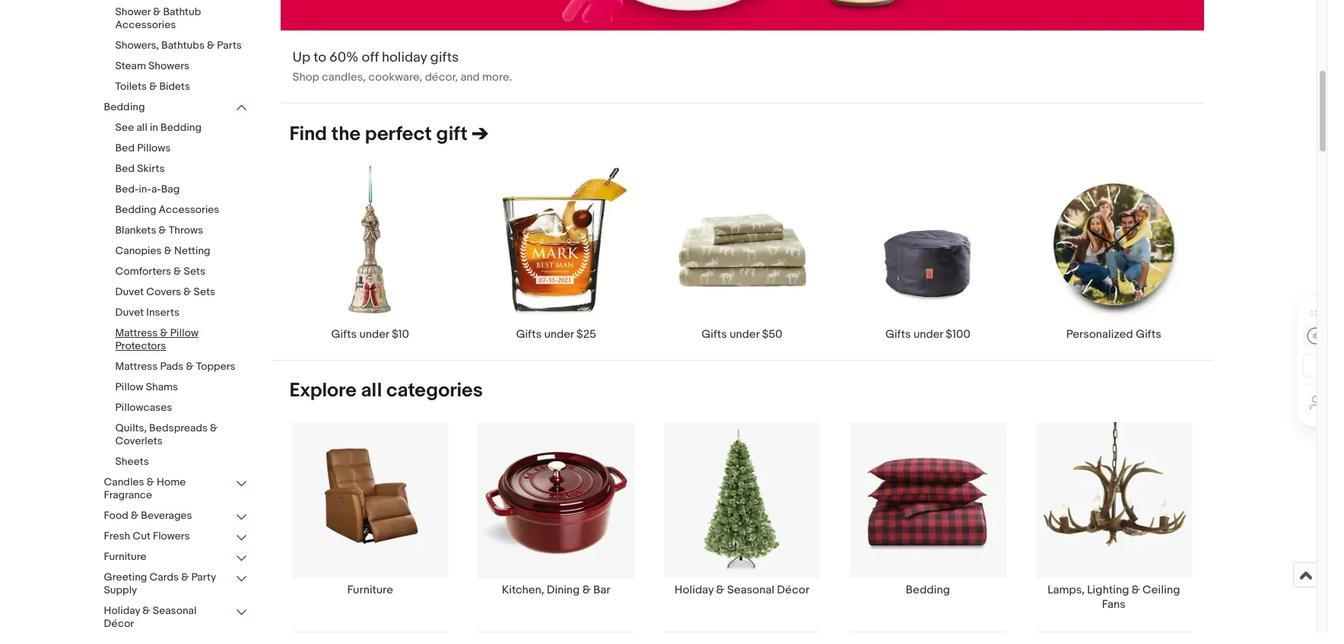 Task type: vqa. For each thing, say whether or not it's contained in the screenshot.
Blankets & Throws LINK
yes



Task type: describe. For each thing, give the bounding box(es) containing it.
bedding button
[[104, 100, 248, 115]]

mattress pads & toppers link
[[115, 360, 248, 374]]

ceiling
[[1143, 583, 1180, 597]]

duvet covers & sets link
[[115, 285, 248, 300]]

bedding inside bedding link
[[906, 583, 950, 597]]

1 mattress from the top
[[115, 326, 158, 339]]

lamps,
[[1048, 583, 1085, 597]]

all inside shower & bathtub accessories showers, bathtubs & parts steam showers toilets & bidets bedding see all in bedding bed pillows bed skirts bed-in-a-bag bedding accessories blankets & throws canopies & netting comforters & sets duvet covers & sets duvet inserts mattress & pillow protectors mattress pads & toppers pillow shams pillowcases quilts, bedspreads & coverlets sheets candles & home fragrance food & beverages fresh cut flowers furniture greeting cards & party supply holiday & seasonal décor
[[137, 121, 147, 134]]

holiday & seasonal décor link
[[649, 421, 835, 612]]

fresh cut flowers button
[[104, 530, 248, 544]]

explore all categories
[[290, 379, 483, 402]]

$50
[[762, 327, 783, 341]]

2 duvet from the top
[[115, 306, 144, 319]]

1 horizontal spatial décor
[[777, 583, 810, 597]]

showers
[[148, 59, 190, 72]]

shower
[[115, 5, 151, 18]]

gifts under $100
[[886, 327, 971, 341]]

under for $25
[[544, 327, 574, 341]]

party
[[191, 571, 216, 584]]

1 vertical spatial sets
[[194, 285, 215, 298]]

coverlets
[[115, 434, 163, 447]]

toppers
[[196, 360, 236, 373]]

pillow shams link
[[115, 380, 248, 395]]

gifts under $25
[[516, 327, 596, 341]]

shower & bathtub accessories showers, bathtubs & parts steam showers toilets & bidets bedding see all in bedding bed pillows bed skirts bed-in-a-bag bedding accessories blankets & throws canopies & netting comforters & sets duvet covers & sets duvet inserts mattress & pillow protectors mattress pads & toppers pillow shams pillowcases quilts, bedspreads & coverlets sheets candles & home fragrance food & beverages fresh cut flowers furniture greeting cards & party supply holiday & seasonal décor
[[104, 5, 242, 630]]

to
[[314, 50, 326, 66]]

netting
[[174, 244, 210, 257]]

1 vertical spatial pillow
[[115, 380, 144, 393]]

canopies & netting link
[[115, 244, 248, 259]]

throws
[[169, 224, 203, 237]]

find the perfect gift ➔
[[290, 123, 489, 146]]

categories
[[386, 379, 483, 402]]

1 bed from the top
[[115, 142, 135, 154]]

greeting
[[104, 571, 147, 584]]

$100
[[946, 327, 971, 341]]

quilts, bedspreads & coverlets link
[[115, 422, 248, 449]]

fans
[[1102, 597, 1126, 612]]

perfect
[[365, 123, 432, 146]]

gift
[[436, 123, 468, 146]]

1 vertical spatial accessories
[[159, 203, 219, 216]]

showers, bathtubs & parts link
[[115, 39, 248, 53]]

holiday
[[382, 50, 427, 66]]

bed skirts link
[[115, 162, 248, 177]]

gifts inside personalized gifts link
[[1136, 327, 1162, 341]]

gifts for gifts under $50
[[702, 327, 727, 341]]

candles & home fragrance button
[[104, 476, 248, 503]]

0 vertical spatial accessories
[[115, 18, 176, 31]]

flowers
[[153, 530, 190, 542]]

in
[[150, 121, 158, 134]]

pillowcases
[[115, 401, 172, 414]]

under for $100
[[914, 327, 943, 341]]

home
[[157, 476, 186, 488]]

gifts under $50
[[702, 327, 783, 341]]

candles,
[[322, 70, 366, 85]]

bedding link
[[835, 421, 1021, 612]]

60%
[[329, 50, 359, 66]]

more.
[[482, 70, 512, 85]]

lamps, lighting & ceiling fans link
[[1021, 421, 1207, 612]]

and
[[461, 70, 480, 85]]

see all in bedding link
[[115, 121, 248, 135]]

shams
[[146, 380, 178, 393]]

under for $10
[[359, 327, 389, 341]]

personalized gifts link
[[1021, 165, 1207, 341]]

bed-
[[115, 183, 139, 196]]

find
[[290, 123, 327, 146]]

up to 60% off holiday gifts shop candles, cookware, décor, and more.
[[293, 50, 512, 85]]

protectors
[[115, 339, 166, 352]]

gifts under $25 link
[[463, 165, 649, 341]]

pillows
[[137, 142, 171, 154]]

kitchen,
[[502, 583, 544, 597]]

gifts under $10
[[331, 327, 409, 341]]

cards
[[149, 571, 179, 584]]

lamps, lighting & ceiling fans
[[1048, 583, 1180, 612]]

$25
[[577, 327, 596, 341]]

décor,
[[425, 70, 458, 85]]



Task type: locate. For each thing, give the bounding box(es) containing it.
2 bed from the top
[[115, 162, 135, 175]]

comforters
[[115, 265, 171, 278]]

1 vertical spatial all
[[361, 379, 382, 402]]

beverages
[[141, 509, 192, 522]]

0 horizontal spatial pillow
[[115, 380, 144, 393]]

accessories
[[115, 18, 176, 31], [159, 203, 219, 216]]

all right explore
[[361, 379, 382, 402]]

duvet left inserts
[[115, 306, 144, 319]]

gifts under $100 link
[[835, 165, 1021, 341]]

duvet inserts link
[[115, 306, 248, 320]]

0 vertical spatial holiday
[[675, 583, 714, 597]]

gifts inside gifts under $100 link
[[886, 327, 911, 341]]

holiday inside shower & bathtub accessories showers, bathtubs & parts steam showers toilets & bidets bedding see all in bedding bed pillows bed skirts bed-in-a-bag bedding accessories blankets & throws canopies & netting comforters & sets duvet covers & sets duvet inserts mattress & pillow protectors mattress pads & toppers pillow shams pillowcases quilts, bedspreads & coverlets sheets candles & home fragrance food & beverages fresh cut flowers furniture greeting cards & party supply holiday & seasonal décor
[[104, 604, 140, 617]]

1 vertical spatial duvet
[[115, 306, 144, 319]]

gifts
[[430, 50, 459, 66]]

a-
[[151, 183, 161, 196]]

5 gifts from the left
[[1136, 327, 1162, 341]]

duvet down comforters
[[115, 285, 144, 298]]

gifts for gifts under $25
[[516, 327, 542, 341]]

None text field
[[280, 0, 1204, 103]]

fresh
[[104, 530, 130, 542]]

under inside gifts under $10 link
[[359, 327, 389, 341]]

under left $10
[[359, 327, 389, 341]]

under inside gifts under $50 link
[[730, 327, 760, 341]]

toilets & bidets link
[[115, 80, 248, 94]]

under left $25
[[544, 327, 574, 341]]

up
[[293, 50, 310, 66]]

supply
[[104, 584, 137, 597]]

gifts under $50 link
[[649, 165, 835, 341]]

1 vertical spatial holiday
[[104, 604, 140, 617]]

kitchen, dining & bar
[[502, 583, 611, 597]]

shower & bathtub accessories link
[[115, 5, 248, 33]]

see
[[115, 121, 134, 134]]

under left $50
[[730, 327, 760, 341]]

& inside lamps, lighting & ceiling fans
[[1132, 583, 1140, 597]]

gifts under $10 link
[[277, 165, 463, 341]]

candles
[[104, 476, 144, 488]]

0 vertical spatial mattress
[[115, 326, 158, 339]]

4 gifts from the left
[[886, 327, 911, 341]]

1 vertical spatial seasonal
[[153, 604, 197, 617]]

1 horizontal spatial furniture
[[347, 583, 393, 597]]

food & beverages button
[[104, 509, 248, 523]]

1 horizontal spatial holiday
[[675, 583, 714, 597]]

mattress down protectors
[[115, 360, 158, 373]]

holiday & seasonal décor
[[675, 583, 810, 597]]

seasonal inside holiday & seasonal décor link
[[727, 583, 775, 597]]

mattress down inserts
[[115, 326, 158, 339]]

under for $50
[[730, 327, 760, 341]]

gifts inside gifts under $10 link
[[331, 327, 357, 341]]

under
[[359, 327, 389, 341], [544, 327, 574, 341], [730, 327, 760, 341], [914, 327, 943, 341]]

4 under from the left
[[914, 327, 943, 341]]

off
[[362, 50, 379, 66]]

gifts left $25
[[516, 327, 542, 341]]

comforters & sets link
[[115, 265, 248, 279]]

bathtubs
[[161, 39, 205, 52]]

gifts left $10
[[331, 327, 357, 341]]

furniture link
[[277, 421, 463, 612]]

sheets
[[115, 455, 149, 468]]

gifts left $50
[[702, 327, 727, 341]]

showers,
[[115, 39, 159, 52]]

pillowcases link
[[115, 401, 248, 415]]

accessories up showers,
[[115, 18, 176, 31]]

mattress
[[115, 326, 158, 339], [115, 360, 158, 373]]

gifts right personalized
[[1136, 327, 1162, 341]]

1 gifts from the left
[[331, 327, 357, 341]]

0 horizontal spatial holiday
[[104, 604, 140, 617]]

dining
[[547, 583, 580, 597]]

personalized
[[1067, 327, 1134, 341]]

1 horizontal spatial seasonal
[[727, 583, 775, 597]]

gifts for gifts under $10
[[331, 327, 357, 341]]

toilets
[[115, 80, 147, 93]]

➔
[[472, 123, 489, 146]]

under inside gifts under $100 link
[[914, 327, 943, 341]]

pillow down duvet inserts link
[[170, 326, 199, 339]]

sets down netting
[[184, 265, 205, 278]]

0 horizontal spatial décor
[[104, 617, 134, 630]]

bed-in-a-bag link
[[115, 183, 248, 197]]

shop
[[293, 70, 319, 85]]

kitchen, dining & bar link
[[463, 421, 649, 612]]

0 vertical spatial all
[[137, 121, 147, 134]]

personalized gifts
[[1067, 327, 1162, 341]]

gifts for gifts under $100
[[886, 327, 911, 341]]

seasonal
[[727, 583, 775, 597], [153, 604, 197, 617]]

0 horizontal spatial furniture
[[104, 550, 146, 563]]

0 vertical spatial bed
[[115, 142, 135, 154]]

bed up "bed-"
[[115, 162, 135, 175]]

gifts
[[331, 327, 357, 341], [516, 327, 542, 341], [702, 327, 727, 341], [886, 327, 911, 341], [1136, 327, 1162, 341]]

2 under from the left
[[544, 327, 574, 341]]

pillow up pillowcases
[[115, 380, 144, 393]]

inserts
[[146, 306, 180, 319]]

1 under from the left
[[359, 327, 389, 341]]

furniture button
[[104, 550, 248, 565]]

0 vertical spatial duvet
[[115, 285, 144, 298]]

3 under from the left
[[730, 327, 760, 341]]

sets down comforters & sets link
[[194, 285, 215, 298]]

0 vertical spatial décor
[[777, 583, 810, 597]]

holiday & seasonal décor button
[[104, 604, 248, 632]]

explore
[[290, 379, 357, 402]]

$10
[[392, 327, 409, 341]]

0 vertical spatial sets
[[184, 265, 205, 278]]

0 horizontal spatial all
[[137, 121, 147, 134]]

décor inside shower & bathtub accessories showers, bathtubs & parts steam showers toilets & bidets bedding see all in bedding bed pillows bed skirts bed-in-a-bag bedding accessories blankets & throws canopies & netting comforters & sets duvet covers & sets duvet inserts mattress & pillow protectors mattress pads & toppers pillow shams pillowcases quilts, bedspreads & coverlets sheets candles & home fragrance food & beverages fresh cut flowers furniture greeting cards & party supply holiday & seasonal décor
[[104, 617, 134, 630]]

3 gifts from the left
[[702, 327, 727, 341]]

bidets
[[159, 80, 190, 93]]

1 duvet from the top
[[115, 285, 144, 298]]

1 horizontal spatial pillow
[[170, 326, 199, 339]]

sheets link
[[115, 455, 248, 469]]

sets
[[184, 265, 205, 278], [194, 285, 215, 298]]

&
[[153, 5, 161, 18], [207, 39, 215, 52], [149, 80, 157, 93], [159, 224, 166, 237], [164, 244, 172, 257], [174, 265, 181, 278], [184, 285, 191, 298], [160, 326, 168, 339], [186, 360, 194, 373], [210, 422, 218, 434], [147, 476, 154, 488], [131, 509, 139, 522], [181, 571, 189, 584], [583, 583, 591, 597], [716, 583, 725, 597], [1132, 583, 1140, 597], [143, 604, 150, 617]]

0 vertical spatial seasonal
[[727, 583, 775, 597]]

1 horizontal spatial all
[[361, 379, 382, 402]]

0 vertical spatial pillow
[[170, 326, 199, 339]]

parts
[[217, 39, 242, 52]]

bag
[[161, 183, 180, 196]]

under left $100
[[914, 327, 943, 341]]

décor
[[777, 583, 810, 597], [104, 617, 134, 630]]

lighting
[[1088, 583, 1129, 597]]

skirts
[[137, 162, 165, 175]]

0 vertical spatial furniture
[[104, 550, 146, 563]]

quilts,
[[115, 422, 147, 434]]

bedding accessories link
[[115, 203, 248, 218]]

under inside the gifts under $25 link
[[544, 327, 574, 341]]

bar
[[593, 583, 611, 597]]

2 mattress from the top
[[115, 360, 158, 373]]

food
[[104, 509, 129, 522]]

steam showers link
[[115, 59, 248, 74]]

none text field containing up to 60% off holiday gifts
[[280, 0, 1204, 103]]

gifts inside gifts under $50 link
[[702, 327, 727, 341]]

greeting cards & party supply button
[[104, 571, 248, 598]]

bedding
[[104, 100, 145, 113], [161, 121, 202, 134], [115, 203, 156, 216], [906, 583, 950, 597]]

steam
[[115, 59, 146, 72]]

gifts left $100
[[886, 327, 911, 341]]

bed
[[115, 142, 135, 154], [115, 162, 135, 175]]

bathtub
[[163, 5, 201, 18]]

1 vertical spatial bed
[[115, 162, 135, 175]]

1 vertical spatial décor
[[104, 617, 134, 630]]

all left 'in'
[[137, 121, 147, 134]]

bedspreads
[[149, 422, 208, 434]]

furniture inside shower & bathtub accessories showers, bathtubs & parts steam showers toilets & bidets bedding see all in bedding bed pillows bed skirts bed-in-a-bag bedding accessories blankets & throws canopies & netting comforters & sets duvet covers & sets duvet inserts mattress & pillow protectors mattress pads & toppers pillow shams pillowcases quilts, bedspreads & coverlets sheets candles & home fragrance food & beverages fresh cut flowers furniture greeting cards & party supply holiday & seasonal décor
[[104, 550, 146, 563]]

all
[[137, 121, 147, 134], [361, 379, 382, 402]]

seasonal inside shower & bathtub accessories showers, bathtubs & parts steam showers toilets & bidets bedding see all in bedding bed pillows bed skirts bed-in-a-bag bedding accessories blankets & throws canopies & netting comforters & sets duvet covers & sets duvet inserts mattress & pillow protectors mattress pads & toppers pillow shams pillowcases quilts, bedspreads & coverlets sheets candles & home fragrance food & beverages fresh cut flowers furniture greeting cards & party supply holiday & seasonal décor
[[153, 604, 197, 617]]

cookware,
[[369, 70, 422, 85]]

0 horizontal spatial seasonal
[[153, 604, 197, 617]]

the
[[331, 123, 361, 146]]

pads
[[160, 360, 184, 373]]

cut
[[133, 530, 151, 542]]

fragrance
[[104, 488, 152, 501]]

bed down see
[[115, 142, 135, 154]]

1 vertical spatial furniture
[[347, 583, 393, 597]]

1 vertical spatial mattress
[[115, 360, 158, 373]]

accessories up throws
[[159, 203, 219, 216]]

blankets
[[115, 224, 156, 237]]

2 gifts from the left
[[516, 327, 542, 341]]

bed pillows link
[[115, 142, 248, 156]]



